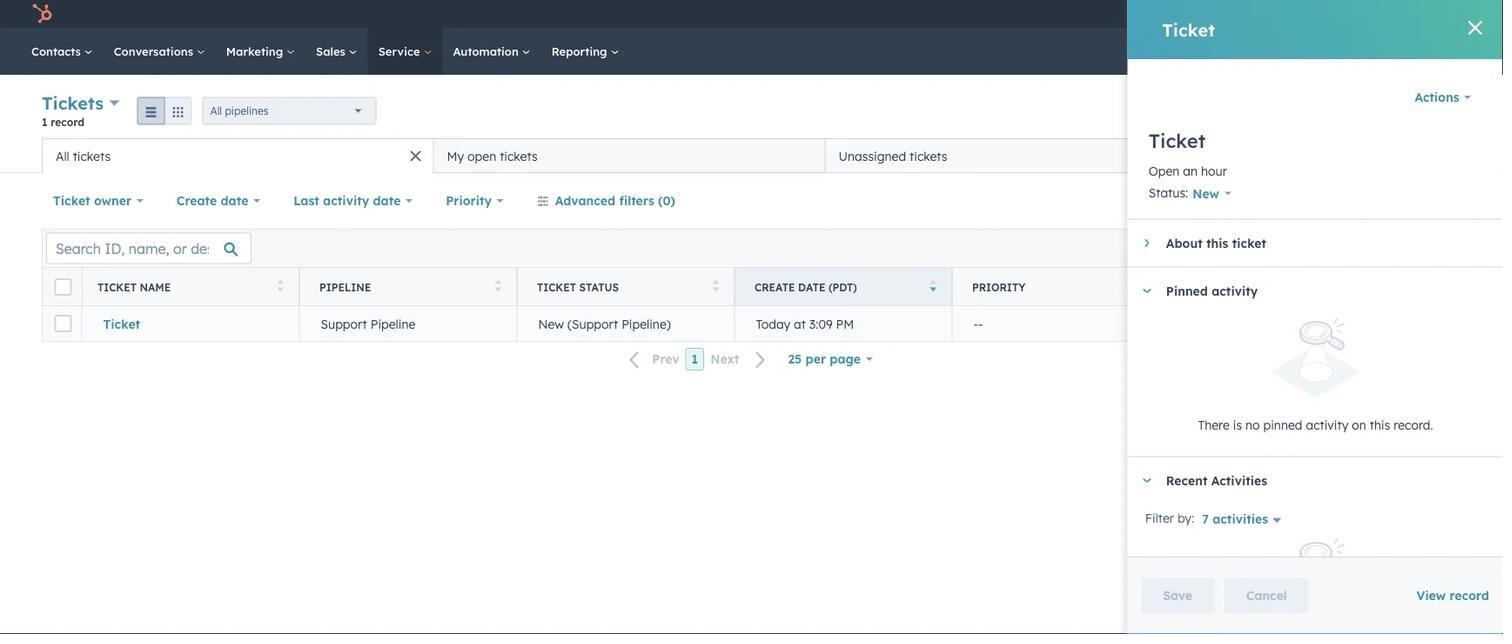 Task type: describe. For each thing, give the bounding box(es) containing it.
there
[[1198, 418, 1230, 433]]

this inside alert
[[1370, 418, 1391, 433]]

all tickets
[[56, 148, 111, 164]]

unassigned
[[839, 148, 907, 164]]

tickets banner
[[42, 91, 1462, 138]]

1 for 1
[[692, 352, 699, 367]]

3:09
[[810, 316, 833, 332]]

apple button
[[1395, 0, 1481, 28]]

reporting link
[[541, 28, 630, 75]]

conversations link
[[103, 28, 216, 75]]

new (support pipeline)
[[539, 316, 671, 332]]

25 per page button
[[777, 342, 885, 377]]

group inside 'tickets' banner
[[137, 97, 192, 125]]

all for all pipelines
[[210, 105, 222, 118]]

prev button
[[619, 348, 686, 371]]

support pipeline button
[[300, 307, 517, 341]]

contacts
[[31, 44, 84, 58]]

pinned activity
[[1166, 284, 1258, 299]]

view record
[[1417, 589, 1490, 604]]

1 horizontal spatial ticket owner
[[1190, 281, 1273, 294]]

create date
[[177, 193, 249, 209]]

2 tickets from the left
[[500, 148, 538, 164]]

2 - from the left
[[979, 316, 984, 332]]

contacts link
[[21, 28, 103, 75]]

descending sort. press to sort ascending. element
[[930, 280, 937, 295]]

activities
[[1213, 512, 1269, 527]]

1 for 1 record
[[42, 115, 47, 128]]

today at 3:09 pm
[[756, 316, 855, 332]]

ticket link
[[103, 316, 278, 332]]

by:
[[1178, 511, 1195, 526]]

date for create date (pdt)
[[799, 281, 826, 294]]

(support
[[568, 316, 619, 332]]

prev
[[652, 352, 680, 367]]

25 per page
[[788, 352, 861, 367]]

--
[[974, 316, 984, 332]]

activity for pinned
[[1212, 284, 1258, 299]]

save
[[1164, 589, 1193, 604]]

advanced
[[555, 193, 616, 209]]

name
[[140, 281, 171, 294]]

marketplaces image
[[1274, 8, 1290, 24]]

search button
[[1459, 37, 1488, 66]]

ticket inside dropdown button
[[1232, 236, 1267, 251]]

no
[[1246, 418, 1260, 433]]

press to sort. element for ticket status
[[713, 280, 719, 295]]

advanced filters (0)
[[555, 193, 676, 209]]

recent activities button
[[1128, 458, 1487, 505]]

press to sort. element for pipeline
[[495, 280, 502, 295]]

caret image for recent activities
[[1142, 479, 1152, 483]]

per
[[806, 352, 826, 367]]

0 vertical spatial pipeline
[[320, 281, 371, 294]]

press to sort. image for pipeline
[[495, 280, 502, 292]]

ticket preview support pipeline
[[103, 316, 416, 342]]

marketing
[[226, 44, 287, 58]]

1 press to sort. element from the left
[[277, 280, 284, 295]]

press to sort. element for priority
[[1148, 280, 1155, 295]]

tickets
[[42, 92, 104, 114]]

all tickets button
[[42, 138, 434, 173]]

priority inside popup button
[[446, 193, 492, 209]]

cancel
[[1247, 589, 1288, 604]]

bob
[[1223, 316, 1246, 332]]

my
[[447, 148, 464, 164]]

bob builder (b0bth3builder2k23@gmail.com) button
[[1170, 307, 1480, 341]]

view record link
[[1417, 589, 1490, 604]]

hour
[[1201, 164, 1227, 179]]

save button
[[1142, 579, 1215, 614]]

(0)
[[658, 193, 676, 209]]

date inside "popup button"
[[373, 193, 401, 209]]

open
[[468, 148, 497, 164]]

ticket name
[[98, 281, 171, 294]]

new for new (support pipeline)
[[539, 316, 564, 332]]

activities
[[1212, 474, 1268, 489]]

automation link
[[443, 28, 541, 75]]

activity for last
[[323, 193, 369, 209]]

create ticket
[[1384, 105, 1447, 118]]

cancel button
[[1225, 579, 1309, 614]]

sales
[[316, 44, 349, 58]]

hubspot image
[[31, 3, 52, 24]]

page
[[830, 352, 861, 367]]

advanced filters (0) button
[[526, 184, 687, 219]]

upgrade image
[[1178, 8, 1194, 24]]

there is no pinned activity on this record. alert
[[1145, 318, 1487, 436]]

actions button
[[1404, 80, 1483, 115]]

today at 3:09 pm button
[[735, 307, 953, 341]]

Search HubSpot search field
[[1259, 37, 1473, 66]]

ticket owner button
[[42, 184, 155, 219]]

create date (pdt)
[[755, 281, 858, 294]]

notifications image
[[1369, 8, 1385, 24]]

there is no pinned activity on this record.
[[1198, 418, 1434, 433]]

unassigned tickets
[[839, 148, 948, 164]]

settings link
[[1337, 5, 1358, 23]]

priority button
[[435, 184, 515, 219]]

ticket inside popup button
[[53, 193, 90, 209]]

ticket owner inside popup button
[[53, 193, 132, 209]]

on
[[1352, 418, 1367, 433]]

1 horizontal spatial owner
[[1233, 281, 1273, 294]]

status:
[[1149, 186, 1189, 201]]

descending sort. press to sort ascending. image
[[930, 280, 937, 292]]

status
[[579, 281, 619, 294]]



Task type: vqa. For each thing, say whether or not it's contained in the screenshot.
per
yes



Task type: locate. For each thing, give the bounding box(es) containing it.
1 tickets from the left
[[73, 148, 111, 164]]

press to sort. image for priority
[[1148, 280, 1155, 292]]

pagination navigation
[[619, 348, 777, 371]]

activity right last
[[323, 193, 369, 209]]

1 caret image from the top
[[1142, 289, 1152, 293]]

all pipelines
[[210, 105, 269, 118]]

0 horizontal spatial ticket
[[1232, 236, 1267, 251]]

bob builder image
[[1406, 6, 1421, 22]]

press to sort. element left pinned
[[1148, 280, 1155, 295]]

1 vertical spatial activity
[[1212, 284, 1258, 299]]

create inside popup button
[[177, 193, 217, 209]]

0 horizontal spatial date
[[221, 193, 249, 209]]

filter by:
[[1145, 511, 1195, 526]]

create down actions
[[1384, 105, 1417, 118]]

create date button
[[165, 184, 272, 219]]

(b0bth3builder2k23@gmail.com)
[[1293, 316, 1480, 332]]

3 tickets from the left
[[910, 148, 948, 164]]

date left (pdt)
[[799, 281, 826, 294]]

0 vertical spatial 1
[[42, 115, 47, 128]]

unassigned tickets button
[[826, 138, 1217, 173]]

tickets inside button
[[910, 148, 948, 164]]

activity up bob
[[1212, 284, 1258, 299]]

25
[[788, 352, 802, 367]]

settings image
[[1340, 7, 1355, 23]]

1 button
[[686, 348, 705, 371]]

1 vertical spatial priority
[[973, 281, 1026, 294]]

ticket inside ticket preview support pipeline
[[103, 316, 140, 332]]

last activity date
[[294, 193, 401, 209]]

1 vertical spatial caret image
[[1142, 479, 1152, 483]]

caret image for pinned activity
[[1142, 289, 1152, 293]]

open an hour
[[1149, 164, 1227, 179]]

1 horizontal spatial this
[[1370, 418, 1391, 433]]

2 caret image from the top
[[1142, 479, 1152, 483]]

caret image inside pinned activity dropdown button
[[1142, 289, 1152, 293]]

ticket owner down all tickets
[[53, 193, 132, 209]]

all inside button
[[56, 148, 69, 164]]

press to sort. image
[[277, 280, 284, 292], [495, 280, 502, 292], [713, 280, 719, 292], [1148, 280, 1155, 292]]

0 vertical spatial caret image
[[1142, 289, 1152, 293]]

pipeline
[[320, 281, 371, 294], [371, 316, 416, 332]]

priority up --
[[973, 281, 1026, 294]]

1 horizontal spatial 1
[[692, 352, 699, 367]]

2 horizontal spatial date
[[799, 281, 826, 294]]

record for view record
[[1450, 589, 1490, 604]]

1 vertical spatial 1
[[692, 352, 699, 367]]

tickets right open
[[500, 148, 538, 164]]

this right about
[[1207, 236, 1229, 251]]

press to sort. element up ticket preview support pipeline
[[277, 280, 284, 295]]

group
[[137, 97, 192, 125]]

1 vertical spatial create
[[177, 193, 217, 209]]

last
[[294, 193, 319, 209]]

record inside 'tickets' banner
[[51, 115, 85, 128]]

ticket inside button
[[1420, 105, 1447, 118]]

builder
[[1250, 316, 1290, 332]]

today
[[756, 316, 791, 332]]

create for create date (pdt)
[[755, 281, 796, 294]]

3 press to sort. image from the left
[[713, 280, 719, 292]]

2 press to sort. image from the left
[[495, 280, 502, 292]]

about
[[1166, 236, 1203, 251]]

0 horizontal spatial this
[[1207, 236, 1229, 251]]

0 horizontal spatial activity
[[323, 193, 369, 209]]

0 vertical spatial owner
[[94, 193, 132, 209]]

recent
[[1166, 474, 1208, 489]]

7
[[1202, 512, 1209, 527]]

conversations
[[114, 44, 197, 58]]

new left (support
[[539, 316, 564, 332]]

record down tickets
[[51, 115, 85, 128]]

3 press to sort. element from the left
[[713, 280, 719, 295]]

1 - from the left
[[974, 316, 979, 332]]

about this ticket
[[1166, 236, 1267, 251]]

date inside popup button
[[221, 193, 249, 209]]

0 vertical spatial record
[[51, 115, 85, 128]]

record right view
[[1450, 589, 1490, 604]]

1 vertical spatial ticket owner
[[1190, 281, 1273, 294]]

caret image left pinned
[[1142, 289, 1152, 293]]

1 vertical spatial ticket
[[1232, 236, 1267, 251]]

2 horizontal spatial tickets
[[910, 148, 948, 164]]

press to sort. image left the ticket status
[[495, 280, 502, 292]]

tickets right unassigned
[[910, 148, 948, 164]]

press to sort. element left the ticket status
[[495, 280, 502, 295]]

1 horizontal spatial activity
[[1212, 284, 1258, 299]]

owner inside popup button
[[94, 193, 132, 209]]

activity inside pinned activity dropdown button
[[1212, 284, 1258, 299]]

create ticket button
[[1370, 98, 1462, 126]]

all for all tickets
[[56, 148, 69, 164]]

menu containing apple
[[1166, 0, 1483, 28]]

an
[[1183, 164, 1198, 179]]

0 vertical spatial new
[[1193, 186, 1220, 201]]

support
[[321, 316, 367, 332]]

all left "pipelines"
[[210, 105, 222, 118]]

this
[[1207, 236, 1229, 251], [1370, 418, 1391, 433]]

record.
[[1394, 418, 1434, 433]]

2 horizontal spatial create
[[1384, 105, 1417, 118]]

view
[[1417, 589, 1447, 604]]

1 horizontal spatial create
[[755, 281, 796, 294]]

0 vertical spatial ticket owner
[[53, 193, 132, 209]]

press to sort. image up next
[[713, 280, 719, 292]]

Search ID, name, or description search field
[[46, 233, 252, 264]]

0 horizontal spatial 1
[[42, 115, 47, 128]]

create down the all tickets button
[[177, 193, 217, 209]]

0 vertical spatial ticket
[[1420, 105, 1447, 118]]

7 activities button
[[1201, 512, 1289, 528]]

1 vertical spatial all
[[56, 148, 69, 164]]

press to sort. image up ticket preview support pipeline
[[277, 280, 284, 292]]

ticket down actions
[[1420, 105, 1447, 118]]

1 vertical spatial new
[[539, 316, 564, 332]]

new for new
[[1193, 186, 1220, 201]]

0 horizontal spatial record
[[51, 115, 85, 128]]

1 right prev
[[692, 352, 699, 367]]

press to sort. element up next
[[713, 280, 719, 295]]

help button
[[1304, 0, 1333, 28]]

-
[[974, 316, 979, 332], [979, 316, 984, 332]]

ticket
[[1420, 105, 1447, 118], [1232, 236, 1267, 251]]

next button
[[705, 348, 777, 371]]

actions
[[1415, 90, 1460, 105]]

1 down tickets
[[42, 115, 47, 128]]

caret image
[[1142, 289, 1152, 293], [1142, 479, 1152, 483]]

my open tickets button
[[434, 138, 826, 173]]

1 horizontal spatial tickets
[[500, 148, 538, 164]]

my open tickets
[[447, 148, 538, 164]]

recent activities
[[1166, 474, 1268, 489]]

1 horizontal spatial priority
[[973, 281, 1026, 294]]

press to sort. element
[[277, 280, 284, 295], [495, 280, 502, 295], [713, 280, 719, 295], [1148, 280, 1155, 295]]

1 vertical spatial record
[[1450, 589, 1490, 604]]

create inside button
[[1384, 105, 1417, 118]]

1 horizontal spatial new
[[1193, 186, 1220, 201]]

pipeline inside ticket preview support pipeline
[[371, 316, 416, 332]]

ticket status
[[537, 281, 619, 294]]

search image
[[1467, 45, 1480, 57]]

filters
[[619, 193, 655, 209]]

-- button
[[953, 307, 1170, 341]]

0 horizontal spatial owner
[[94, 193, 132, 209]]

0 vertical spatial activity
[[323, 193, 369, 209]]

pinned
[[1264, 418, 1303, 433]]

all down the 1 record
[[56, 148, 69, 164]]

2 horizontal spatial activity
[[1306, 418, 1349, 433]]

7 activities
[[1202, 512, 1269, 527]]

0 vertical spatial all
[[210, 105, 222, 118]]

preview
[[290, 329, 328, 342]]

this inside dropdown button
[[1207, 236, 1229, 251]]

all inside all pipelines popup button
[[210, 105, 222, 118]]

all pipelines button
[[203, 97, 377, 125]]

apple
[[1425, 7, 1455, 21]]

create up the today
[[755, 281, 796, 294]]

tickets button
[[42, 91, 120, 116]]

1 horizontal spatial date
[[373, 193, 401, 209]]

open
[[1149, 164, 1180, 179]]

2 vertical spatial create
[[755, 281, 796, 294]]

sales link
[[306, 28, 368, 75]]

ticket
[[1163, 19, 1216, 40], [1149, 129, 1206, 153], [53, 193, 90, 209], [98, 281, 137, 294], [537, 281, 576, 294], [1190, 281, 1230, 294], [103, 316, 140, 332]]

2 vertical spatial activity
[[1306, 418, 1349, 433]]

4 press to sort. element from the left
[[1148, 280, 1155, 295]]

date right last
[[373, 193, 401, 209]]

1 horizontal spatial record
[[1450, 589, 1490, 604]]

0 vertical spatial create
[[1384, 105, 1417, 118]]

0 horizontal spatial new
[[539, 316, 564, 332]]

service link
[[368, 28, 443, 75]]

date down the all tickets button
[[221, 193, 249, 209]]

1
[[42, 115, 47, 128], [692, 352, 699, 367]]

1 vertical spatial pipeline
[[371, 316, 416, 332]]

0 horizontal spatial priority
[[446, 193, 492, 209]]

close image
[[1469, 21, 1483, 35]]

activity inside last activity date "popup button"
[[323, 193, 369, 209]]

owner
[[94, 193, 132, 209], [1233, 281, 1273, 294]]

tickets down the 1 record
[[73, 148, 111, 164]]

pinned activity button
[[1128, 268, 1487, 315]]

new (support pipeline) button
[[517, 307, 735, 341]]

create for create date
[[177, 193, 217, 209]]

record for 1 record
[[51, 115, 85, 128]]

press to sort. image for ticket status
[[713, 280, 719, 292]]

menu
[[1166, 0, 1483, 28]]

next
[[711, 352, 740, 367]]

menu item
[[1258, 0, 1262, 28]]

create for create ticket
[[1384, 105, 1417, 118]]

activity inside there is no pinned activity on this record. alert
[[1306, 418, 1349, 433]]

1 vertical spatial this
[[1370, 418, 1391, 433]]

1 press to sort. image from the left
[[277, 280, 284, 292]]

caret image inside recent activities dropdown button
[[1142, 479, 1152, 483]]

pipelines
[[225, 105, 269, 118]]

ticket owner
[[53, 193, 132, 209], [1190, 281, 1273, 294]]

marketing link
[[216, 28, 306, 75]]

0 vertical spatial priority
[[446, 193, 492, 209]]

caret image
[[1145, 238, 1149, 248]]

new inside new (support pipeline) button
[[539, 316, 564, 332]]

activity
[[323, 193, 369, 209], [1212, 284, 1258, 299], [1306, 418, 1349, 433]]

0 horizontal spatial all
[[56, 148, 69, 164]]

date
[[221, 193, 249, 209], [373, 193, 401, 209], [799, 281, 826, 294]]

date for create date
[[221, 193, 249, 209]]

caret image up filter
[[1142, 479, 1152, 483]]

7 activities button
[[1201, 506, 1292, 531]]

0 horizontal spatial create
[[177, 193, 217, 209]]

pipeline)
[[622, 316, 671, 332]]

owner up the builder
[[1233, 281, 1273, 294]]

4 press to sort. image from the left
[[1148, 280, 1155, 292]]

ticket owner up bob
[[1190, 281, 1273, 294]]

tickets for unassigned tickets
[[910, 148, 948, 164]]

tickets for all tickets
[[73, 148, 111, 164]]

0 horizontal spatial ticket owner
[[53, 193, 132, 209]]

owner down all tickets
[[94, 193, 132, 209]]

2 press to sort. element from the left
[[495, 280, 502, 295]]

1 inside 'tickets' banner
[[42, 115, 47, 128]]

activity left the on
[[1306, 418, 1349, 433]]

ticket down 'new' popup button at the right top
[[1232, 236, 1267, 251]]

filter
[[1145, 511, 1174, 526]]

pipeline right support
[[371, 316, 416, 332]]

hubspot link
[[21, 3, 65, 24]]

pinned
[[1166, 284, 1208, 299]]

new inside 'new' popup button
[[1193, 186, 1220, 201]]

is
[[1233, 418, 1242, 433]]

1 horizontal spatial ticket
[[1420, 105, 1447, 118]]

0 vertical spatial this
[[1207, 236, 1229, 251]]

this right the on
[[1370, 418, 1391, 433]]

1 inside 'button'
[[692, 352, 699, 367]]

automation
[[453, 44, 522, 58]]

(pdt)
[[829, 281, 858, 294]]

help image
[[1311, 8, 1326, 24]]

0 horizontal spatial tickets
[[73, 148, 111, 164]]

new button
[[1189, 182, 1243, 205]]

new down hour
[[1193, 186, 1220, 201]]

pipeline up support
[[320, 281, 371, 294]]

marketplaces button
[[1264, 0, 1300, 28]]

1 vertical spatial owner
[[1233, 281, 1273, 294]]

1 horizontal spatial all
[[210, 105, 222, 118]]

priority down open
[[446, 193, 492, 209]]

press to sort. image left pinned
[[1148, 280, 1155, 292]]

about this ticket button
[[1128, 220, 1487, 267]]



